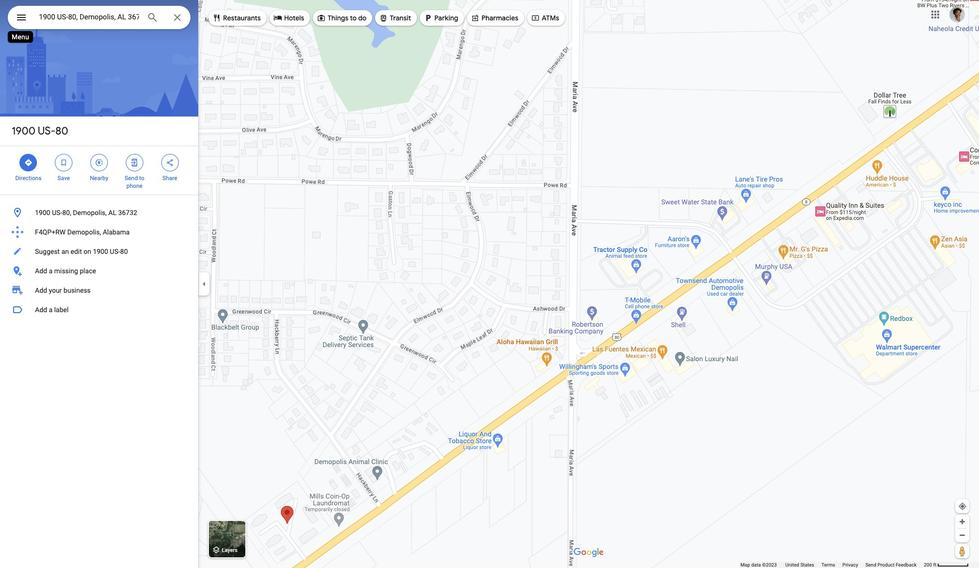 Task type: describe. For each thing, give the bounding box(es) containing it.
suggest an edit on 1900 us-80
[[35, 248, 128, 256]]

missing
[[54, 267, 78, 275]]

label
[[54, 306, 69, 314]]

privacy button
[[843, 562, 858, 569]]


[[317, 13, 326, 23]]

send product feedback button
[[866, 562, 917, 569]]

a for missing
[[49, 267, 52, 275]]

united states
[[785, 563, 814, 568]]

 pharmacies
[[471, 13, 518, 23]]

map data ©2023
[[741, 563, 778, 568]]

united
[[785, 563, 799, 568]]

phone
[[126, 183, 143, 190]]

 parking
[[424, 13, 458, 23]]

hotels
[[284, 14, 304, 22]]

©2023
[[762, 563, 777, 568]]


[[16, 11, 27, 24]]

add a label button
[[0, 300, 198, 320]]

your
[[49, 287, 62, 294]]

add for add a missing place
[[35, 267, 47, 275]]

google maps element
[[0, 0, 979, 569]]

nearby
[[90, 175, 108, 182]]


[[165, 157, 174, 168]]

f4qp+rw demopolis, alabama
[[35, 228, 130, 236]]

transit
[[390, 14, 411, 22]]

a for label
[[49, 306, 52, 314]]

terms
[[822, 563, 835, 568]]

atms
[[542, 14, 559, 22]]

united states button
[[785, 562, 814, 569]]

show street view coverage image
[[955, 544, 969, 559]]

directions
[[15, 175, 41, 182]]

actions for 1900 us-80 region
[[0, 146, 198, 195]]

1900 us-80, demopolis, al 36732
[[35, 209, 137, 217]]

200 ft
[[924, 563, 937, 568]]

80,
[[62, 209, 71, 217]]

restaurants
[[223, 14, 261, 22]]

1900 inside the suggest an edit on 1900 us-80 button
[[93, 248, 108, 256]]

send to phone
[[125, 175, 144, 190]]

add for add a label
[[35, 306, 47, 314]]

footer inside google maps element
[[741, 562, 924, 569]]

do
[[358, 14, 367, 22]]

1900 for 1900 us-80
[[12, 124, 35, 138]]

things
[[328, 14, 348, 22]]

an
[[61, 248, 69, 256]]

send for send product feedback
[[866, 563, 876, 568]]

80 inside button
[[120, 248, 128, 256]]

on
[[84, 248, 91, 256]]

feedback
[[896, 563, 917, 568]]


[[471, 13, 480, 23]]

send product feedback
[[866, 563, 917, 568]]

36732
[[118, 209, 137, 217]]

200
[[924, 563, 932, 568]]

save
[[58, 175, 70, 182]]

map
[[741, 563, 750, 568]]


[[273, 13, 282, 23]]

suggest an edit on 1900 us-80 button
[[0, 242, 198, 261]]

show your location image
[[958, 502, 967, 511]]

us- for 80
[[38, 124, 55, 138]]


[[531, 13, 540, 23]]

alabama
[[103, 228, 130, 236]]


[[59, 157, 68, 168]]

add a missing place button
[[0, 261, 198, 281]]


[[424, 13, 433, 23]]



Task type: locate. For each thing, give the bounding box(es) containing it.
zoom in image
[[959, 518, 966, 526]]

demopolis, inside f4qp+rw demopolis, alabama button
[[67, 228, 101, 236]]

none field inside 1900 us-80, demopolis, al 36732 field
[[39, 11, 139, 23]]

1 vertical spatial 1900
[[35, 209, 50, 217]]

1 vertical spatial add
[[35, 287, 47, 294]]

1 add from the top
[[35, 267, 47, 275]]

add left label
[[35, 306, 47, 314]]

3 add from the top
[[35, 306, 47, 314]]

80
[[55, 124, 68, 138], [120, 248, 128, 256]]

send left 'product'
[[866, 563, 876, 568]]

terms button
[[822, 562, 835, 569]]

pharmacies
[[482, 14, 518, 22]]

 search field
[[8, 6, 190, 31]]

0 horizontal spatial send
[[125, 175, 138, 182]]

send
[[125, 175, 138, 182], [866, 563, 876, 568]]

a left missing
[[49, 267, 52, 275]]

1900
[[12, 124, 35, 138], [35, 209, 50, 217], [93, 248, 108, 256]]

add left your at the bottom left
[[35, 287, 47, 294]]

0 vertical spatial 80
[[55, 124, 68, 138]]

1 horizontal spatial to
[[350, 14, 357, 22]]


[[24, 157, 33, 168]]

f4qp+rw
[[35, 228, 66, 236]]

 atms
[[531, 13, 559, 23]]

1900 for 1900 us-80, demopolis, al 36732
[[35, 209, 50, 217]]

add inside "add a missing place" button
[[35, 267, 47, 275]]

footer containing map data ©2023
[[741, 562, 924, 569]]

us-
[[38, 124, 55, 138], [52, 209, 62, 217], [110, 248, 120, 256]]

add your business
[[35, 287, 91, 294]]

0 vertical spatial send
[[125, 175, 138, 182]]


[[95, 157, 103, 168]]

suggest
[[35, 248, 60, 256]]

None field
[[39, 11, 139, 23]]

a inside button
[[49, 267, 52, 275]]


[[130, 157, 139, 168]]

to inside  things to do
[[350, 14, 357, 22]]

1900 us-80 main content
[[0, 0, 198, 569]]

to
[[350, 14, 357, 22], [139, 175, 144, 182]]

2 vertical spatial 1900
[[93, 248, 108, 256]]

us- inside the suggest an edit on 1900 us-80 button
[[110, 248, 120, 256]]

 transit
[[379, 13, 411, 23]]

0 vertical spatial a
[[49, 267, 52, 275]]

add a label
[[35, 306, 69, 314]]

layers
[[222, 548, 238, 554]]

0 vertical spatial add
[[35, 267, 47, 275]]

1 vertical spatial send
[[866, 563, 876, 568]]

1900 right on at the left top
[[93, 248, 108, 256]]

to left do at the left top
[[350, 14, 357, 22]]


[[379, 13, 388, 23]]

send inside button
[[866, 563, 876, 568]]


[[212, 13, 221, 23]]

80 up 
[[55, 124, 68, 138]]

al
[[108, 209, 116, 217]]

1 vertical spatial 80
[[120, 248, 128, 256]]

add your business link
[[0, 281, 198, 300]]

footer
[[741, 562, 924, 569]]

 hotels
[[273, 13, 304, 23]]

business
[[64, 287, 91, 294]]

2 vertical spatial us-
[[110, 248, 120, 256]]

add down suggest
[[35, 267, 47, 275]]

200 ft button
[[924, 563, 969, 568]]

us- inside 1900 us-80, demopolis, al 36732 'button'
[[52, 209, 62, 217]]

demopolis,
[[73, 209, 107, 217], [67, 228, 101, 236]]

0 vertical spatial demopolis,
[[73, 209, 107, 217]]

edit
[[71, 248, 82, 256]]

send inside send to phone
[[125, 175, 138, 182]]

 restaurants
[[212, 13, 261, 23]]

1 vertical spatial us-
[[52, 209, 62, 217]]

us- for 80,
[[52, 209, 62, 217]]

1 a from the top
[[49, 267, 52, 275]]

1900 us-80
[[12, 124, 68, 138]]

add a missing place
[[35, 267, 96, 275]]

product
[[878, 563, 895, 568]]

demopolis, down the 1900 us-80, demopolis, al 36732
[[67, 228, 101, 236]]

1 vertical spatial demopolis,
[[67, 228, 101, 236]]

ft
[[933, 563, 937, 568]]

place
[[80, 267, 96, 275]]

add inside add a label button
[[35, 306, 47, 314]]

 button
[[8, 6, 35, 31]]

1 horizontal spatial 80
[[120, 248, 128, 256]]

states
[[801, 563, 814, 568]]

1 vertical spatial to
[[139, 175, 144, 182]]

0 horizontal spatial 80
[[55, 124, 68, 138]]

to inside send to phone
[[139, 175, 144, 182]]

2 add from the top
[[35, 287, 47, 294]]

2 vertical spatial add
[[35, 306, 47, 314]]

0 vertical spatial 1900
[[12, 124, 35, 138]]

demopolis, inside 1900 us-80, demopolis, al 36732 'button'
[[73, 209, 107, 217]]

share
[[162, 175, 177, 182]]

parking
[[434, 14, 458, 22]]

0 horizontal spatial to
[[139, 175, 144, 182]]

1900 up 
[[12, 124, 35, 138]]

f4qp+rw demopolis, alabama button
[[0, 223, 198, 242]]

a left label
[[49, 306, 52, 314]]

a inside button
[[49, 306, 52, 314]]

80 down alabama
[[120, 248, 128, 256]]

data
[[751, 563, 761, 568]]

add inside add your business link
[[35, 287, 47, 294]]

add for add your business
[[35, 287, 47, 294]]

privacy
[[843, 563, 858, 568]]

0 vertical spatial to
[[350, 14, 357, 22]]

demopolis, up f4qp+rw demopolis, alabama
[[73, 209, 107, 217]]

1900 US-80, Demopolis, AL 36732 field
[[8, 6, 190, 29]]

1 horizontal spatial send
[[866, 563, 876, 568]]

2 a from the top
[[49, 306, 52, 314]]

zoom out image
[[959, 532, 966, 539]]

a
[[49, 267, 52, 275], [49, 306, 52, 314]]

to up phone
[[139, 175, 144, 182]]

1900 us-80, demopolis, al 36732 button
[[0, 203, 198, 223]]

 things to do
[[317, 13, 367, 23]]

google account: tariq douglas  
(tariq.douglas@adept.ai) image
[[950, 7, 965, 22]]

send up phone
[[125, 175, 138, 182]]

add
[[35, 267, 47, 275], [35, 287, 47, 294], [35, 306, 47, 314]]

0 vertical spatial us-
[[38, 124, 55, 138]]

1 vertical spatial a
[[49, 306, 52, 314]]

1900 inside 1900 us-80, demopolis, al 36732 'button'
[[35, 209, 50, 217]]

collapse side panel image
[[199, 279, 209, 290]]

send for send to phone
[[125, 175, 138, 182]]

1900 up f4qp+rw
[[35, 209, 50, 217]]



Task type: vqa. For each thing, say whether or not it's contained in the screenshot.
The Departure Time: 9:50 Am. text field
no



